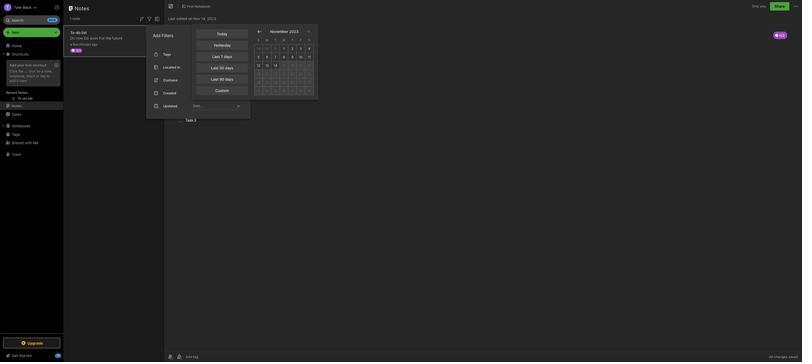 Task type: vqa. For each thing, say whether or not it's contained in the screenshot.
the topmost Add
yes



Task type: describe. For each thing, give the bounding box(es) containing it.
list
[[82, 30, 87, 35]]

new
[[49, 18, 56, 22]]

12
[[257, 64, 261, 68]]

updated
[[163, 104, 177, 108]]

all
[[770, 355, 774, 360]]

last edited on nov 14, 2023
[[168, 16, 216, 21]]

More actions field
[[793, 2, 800, 11]]

1 horizontal spatial 5
[[275, 89, 277, 93]]

new button
[[3, 28, 60, 37]]

trash
[[12, 152, 21, 157]]

1 vertical spatial the
[[18, 69, 23, 73]]

trash link
[[0, 150, 63, 159]]

14,
[[201, 16, 206, 21]]

days for last 7 days
[[224, 54, 232, 59]]

25 button
[[305, 70, 314, 78]]

7 up last 30 days
[[221, 54, 223, 59]]

get started
[[12, 354, 32, 359]]

click
[[10, 69, 17, 73]]

Help and Learning task checklist field
[[0, 352, 63, 361]]

all
[[238, 33, 242, 38]]

add tag image
[[176, 354, 183, 361]]

1 horizontal spatial a
[[70, 42, 72, 46]]

0 vertical spatial 3 button
[[297, 45, 305, 53]]

1 for rightmost 1 button
[[300, 81, 302, 84]]

2 s from the left
[[308, 38, 310, 42]]

1 horizontal spatial 8
[[300, 89, 302, 93]]

today
[[217, 32, 228, 36]]

1 vertical spatial 8 button
[[297, 87, 305, 95]]

click to collapse image
[[61, 353, 65, 359]]

days for last 90 days
[[225, 77, 234, 82]]

16 button
[[289, 62, 297, 70]]

1 vertical spatial 5 button
[[272, 87, 280, 95]]

19 button
[[255, 70, 263, 78]]

now
[[76, 36, 83, 40]]

1 horizontal spatial 30 button
[[289, 78, 297, 87]]

16
[[291, 64, 294, 68]]

soon
[[90, 36, 98, 40]]

icon on a note, notebook, stack or tag to add it here.
[[10, 69, 52, 83]]

2023 field
[[288, 29, 299, 34]]

27
[[265, 81, 269, 84]]

upgrade
[[27, 342, 43, 346]]

Note Editor text field
[[164, 25, 803, 352]]

tasks button
[[0, 110, 63, 119]]

expand notebooks image
[[1, 124, 6, 128]]

last for last 7 days
[[212, 54, 220, 59]]

f
[[300, 38, 302, 42]]

edited
[[177, 16, 187, 21]]

me
[[33, 141, 38, 145]]

add a reminder image
[[167, 354, 174, 361]]

 Date picker field
[[192, 102, 247, 110]]

27 button
[[263, 78, 272, 87]]

30 for 30 button to the right
[[291, 81, 295, 84]]

date…
[[193, 104, 203, 108]]

your
[[17, 63, 24, 67]]

1 horizontal spatial 9 button
[[305, 87, 314, 95]]

november 2023
[[270, 29, 299, 34]]

new search field
[[7, 15, 58, 25]]

1 horizontal spatial 6 button
[[280, 87, 289, 95]]

expand note image
[[168, 3, 174, 10]]

settings image
[[54, 4, 60, 11]]

0 horizontal spatial 9
[[292, 55, 294, 59]]

Add filters field
[[146, 15, 153, 22]]

Add tag field
[[185, 355, 225, 360]]

6 for the 6 button to the left
[[266, 55, 268, 59]]

26 button
[[255, 78, 263, 87]]

notebooks link
[[0, 122, 63, 130]]

13
[[266, 64, 269, 68]]

0 vertical spatial 1 button
[[280, 45, 289, 53]]

shared with me
[[12, 141, 38, 145]]

1 vertical spatial 30
[[220, 66, 224, 70]]

last for last edited on nov 14, 2023
[[168, 16, 176, 21]]

to-do list
[[70, 30, 87, 35]]

new
[[12, 30, 19, 35]]

0 vertical spatial tags
[[163, 52, 171, 56]]

11
[[308, 55, 311, 59]]

shortcuts button
[[0, 50, 63, 58]]

20
[[265, 72, 269, 76]]

1 vertical spatial 2 button
[[305, 78, 314, 87]]

tree containing home
[[0, 41, 63, 334]]

m
[[266, 38, 268, 42]]

18
[[308, 64, 311, 68]]

18 button
[[305, 62, 314, 70]]

notebook
[[195, 4, 210, 8]]

or
[[36, 74, 39, 78]]

share button
[[771, 2, 790, 11]]

upgrade button
[[3, 338, 60, 349]]

1 s from the left
[[258, 38, 260, 42]]

24
[[299, 72, 303, 76]]

it
[[17, 79, 19, 83]]

only
[[753, 4, 760, 8]]

21
[[274, 72, 277, 76]]

custom
[[216, 88, 229, 93]]

19
[[257, 72, 261, 76]]

shared with me link
[[0, 139, 63, 147]]

1 horizontal spatial 3
[[300, 47, 302, 51]]

notebook,
[[10, 74, 26, 78]]

0 vertical spatial 9 button
[[289, 53, 297, 62]]

0 vertical spatial 5
[[258, 55, 260, 59]]

6 for rightmost the 6 button
[[283, 89, 285, 93]]

more actions image
[[793, 3, 800, 10]]

0 horizontal spatial 6 button
[[263, 53, 272, 62]]

a few minutes ago
[[70, 42, 97, 46]]

1 vertical spatial notes
[[18, 91, 28, 95]]

first notebook button
[[180, 3, 212, 10]]

0 vertical spatial 8
[[283, 55, 285, 59]]

home link
[[0, 41, 63, 50]]

stack
[[27, 74, 35, 78]]

0 vertical spatial 29 button
[[255, 45, 263, 53]]

26
[[257, 81, 261, 84]]

share
[[775, 4, 786, 8]]

on inside icon on a note, notebook, stack or tag to add it here.
[[37, 69, 41, 73]]

24 button
[[297, 70, 305, 78]]

last for last 90 days
[[211, 77, 219, 82]]

0 vertical spatial 8 button
[[280, 53, 289, 62]]

clear
[[228, 33, 237, 38]]

recent
[[6, 91, 17, 95]]

2 for top 2 button
[[292, 47, 294, 51]]

17 button
[[297, 62, 305, 70]]

last for last 30 days
[[211, 66, 219, 70]]

23
[[291, 72, 295, 76]]

saved
[[789, 355, 799, 360]]

14
[[274, 64, 277, 68]]

0 horizontal spatial 3 button
[[255, 87, 263, 95]]

1 do from the left
[[70, 36, 75, 40]]

to-
[[70, 30, 76, 35]]

Search text field
[[7, 15, 57, 25]]

contains
[[163, 78, 178, 82]]

20 button
[[263, 70, 272, 78]]

clear all
[[228, 33, 242, 38]]

31 button
[[272, 45, 280, 53]]

1 horizontal spatial 4 button
[[305, 45, 314, 53]]

1 horizontal spatial 29 button
[[280, 78, 289, 87]]

1 horizontal spatial 2023
[[290, 29, 299, 34]]

29 for '29' button to the right
[[282, 81, 286, 84]]



Task type: locate. For each thing, give the bounding box(es) containing it.
0 horizontal spatial tags
[[12, 132, 20, 137]]

all changes saved
[[770, 355, 799, 360]]

a left 'few'
[[70, 42, 72, 46]]

add up click
[[10, 63, 16, 67]]

add
[[153, 33, 161, 38], [10, 63, 16, 67]]

2023
[[207, 16, 216, 21], [290, 29, 299, 34]]

here.
[[20, 79, 28, 83]]

group
[[0, 58, 63, 104]]

5 button up '12'
[[255, 53, 263, 62]]

a up tag
[[42, 69, 43, 73]]

created
[[163, 91, 176, 95]]

1 horizontal spatial the
[[106, 36, 111, 40]]

notes
[[75, 5, 89, 11], [18, 91, 28, 95], [12, 104, 22, 108]]

28 button
[[272, 78, 280, 87]]

1 horizontal spatial 8 button
[[297, 87, 305, 95]]

1 left note
[[70, 16, 71, 21]]

0 horizontal spatial 30 button
[[263, 45, 272, 53]]

s right f
[[308, 38, 310, 42]]

1 button
[[280, 45, 289, 53], [297, 78, 305, 87]]

tooltip
[[128, 3, 156, 14]]

a
[[70, 42, 72, 46], [42, 69, 43, 73]]

on up or
[[37, 69, 41, 73]]

2 t from the left
[[292, 38, 293, 42]]

0 horizontal spatial 3
[[258, 89, 260, 93]]

4 for 4 button to the right
[[309, 47, 311, 51]]

the
[[106, 36, 111, 40], [18, 69, 23, 73]]

0 horizontal spatial on
[[37, 69, 41, 73]]

black
[[23, 5, 32, 9]]

5 down 28 button
[[275, 89, 277, 93]]

1 button down 24 at top left
[[297, 78, 305, 87]]

tree
[[0, 41, 63, 334]]

0 horizontal spatial s
[[258, 38, 260, 42]]

0 horizontal spatial 8
[[283, 55, 285, 59]]

2 for the bottom 2 button
[[309, 81, 311, 84]]

add
[[10, 79, 16, 83]]

1 down 24 button
[[300, 81, 302, 84]]

t down 2023 field
[[292, 38, 293, 42]]

0 vertical spatial 30
[[265, 47, 269, 51]]

group containing add your first shortcut
[[0, 58, 63, 104]]

2 vertical spatial notes
[[12, 104, 22, 108]]

tags up shared
[[12, 132, 20, 137]]

days right 90
[[225, 77, 234, 82]]

you
[[761, 4, 767, 8]]

14 button
[[272, 62, 280, 70]]

29 button right "28"
[[280, 78, 289, 87]]

...
[[24, 69, 28, 73]]

0 horizontal spatial 6
[[266, 55, 268, 59]]

7 down the '23' button
[[292, 89, 294, 93]]

2 do from the left
[[84, 36, 89, 40]]

9 up 16
[[292, 55, 294, 59]]

in
[[177, 65, 180, 69]]

2 button up 16
[[289, 45, 297, 53]]

add for add your first shortcut
[[10, 63, 16, 67]]

0 horizontal spatial 4
[[266, 89, 268, 93]]

s left m
[[258, 38, 260, 42]]

30 left 31 at the left top of the page
[[265, 47, 269, 51]]

clear all button
[[228, 32, 242, 39]]

add left filters in the left of the page
[[153, 33, 161, 38]]

1 vertical spatial 5
[[275, 89, 277, 93]]

17
[[299, 64, 303, 68]]

6 down '22' button
[[283, 89, 285, 93]]

0 vertical spatial 2
[[292, 47, 294, 51]]

5
[[258, 55, 260, 59], [275, 89, 277, 93]]

1 horizontal spatial t
[[292, 38, 293, 42]]

29 for top '29' button
[[257, 47, 261, 51]]

31
[[274, 47, 277, 51]]

the right for
[[106, 36, 111, 40]]

notes link
[[0, 102, 63, 110]]

1 horizontal spatial tags
[[163, 52, 171, 56]]

last left 90
[[211, 77, 219, 82]]

minutes
[[79, 42, 91, 46]]

8 up the "15"
[[283, 55, 285, 59]]

2 vertical spatial 1
[[300, 81, 302, 84]]

with
[[25, 141, 32, 145]]

0 horizontal spatial 5
[[258, 55, 260, 59]]

November field
[[269, 29, 288, 34]]

t right m
[[275, 38, 277, 42]]

1 horizontal spatial 5 button
[[272, 87, 280, 95]]

tags button
[[0, 130, 63, 139]]

0 horizontal spatial 5 button
[[255, 53, 263, 62]]

29
[[257, 47, 261, 51], [282, 81, 286, 84]]

7
[[221, 54, 223, 59], [275, 55, 277, 59], [292, 89, 294, 93], [57, 355, 59, 358]]

1 vertical spatial 8
[[300, 89, 302, 93]]

add filters
[[153, 33, 173, 38]]

1 vertical spatial 2023
[[290, 29, 299, 34]]

0 horizontal spatial 1 button
[[280, 45, 289, 53]]

0 vertical spatial 2 button
[[289, 45, 297, 53]]

1 vertical spatial a
[[42, 69, 43, 73]]

5 button
[[255, 53, 263, 62], [272, 87, 280, 95]]

november
[[270, 29, 288, 34]]

1 horizontal spatial 6
[[283, 89, 285, 93]]

0 vertical spatial 4 button
[[305, 45, 314, 53]]

29 up '12'
[[257, 47, 261, 51]]

2 vertical spatial 30
[[291, 81, 295, 84]]

4 button up 11
[[305, 45, 314, 53]]

last 7 days
[[212, 54, 232, 59]]

2 vertical spatial days
[[225, 77, 234, 82]]

6 button down '22' button
[[280, 87, 289, 95]]

1 horizontal spatial 1
[[283, 47, 285, 51]]

View options field
[[153, 15, 160, 22]]

note
[[72, 16, 80, 21]]

on inside note window element
[[188, 16, 193, 21]]

1 vertical spatial 9 button
[[305, 87, 314, 95]]

1 vertical spatial 4 button
[[263, 87, 272, 95]]

6 up 13
[[266, 55, 268, 59]]

25
[[308, 72, 311, 76]]

note,
[[44, 69, 52, 73]]

started
[[19, 354, 32, 359]]

on left nov
[[188, 16, 193, 21]]

0 horizontal spatial 2
[[292, 47, 294, 51]]

do
[[76, 30, 81, 35]]

nov
[[194, 16, 200, 21]]

1 vertical spatial 1 button
[[297, 78, 305, 87]]

1 horizontal spatial 1 button
[[297, 78, 305, 87]]

last 90 days
[[211, 77, 234, 82]]

1 horizontal spatial 2 button
[[305, 78, 314, 87]]

11 button
[[305, 53, 314, 62]]

1 vertical spatial 6 button
[[280, 87, 289, 95]]

note window element
[[164, 0, 803, 363]]

0 vertical spatial 7 button
[[272, 53, 280, 62]]

1 vertical spatial 3
[[258, 89, 260, 93]]

w
[[283, 38, 285, 42]]

12 button
[[255, 62, 263, 70]]

4 down the 27 button
[[266, 89, 268, 93]]

1 horizontal spatial on
[[188, 16, 193, 21]]

3 button up 10
[[297, 45, 305, 53]]

0 horizontal spatial 29
[[257, 47, 261, 51]]

icon
[[29, 69, 36, 73]]

0 vertical spatial 3
[[300, 47, 302, 51]]

0 vertical spatial 5 button
[[255, 53, 263, 62]]

0 horizontal spatial 29 button
[[255, 45, 263, 53]]

0 horizontal spatial the
[[18, 69, 23, 73]]

30 button down 23
[[289, 78, 297, 87]]

1 button right 31 at the left top of the page
[[280, 45, 289, 53]]

Sort options field
[[139, 15, 145, 22]]

7 down 31 button
[[275, 55, 277, 59]]

a inside icon on a note, notebook, stack or tag to add it here.
[[42, 69, 43, 73]]

days down yesterday at the top
[[224, 54, 232, 59]]

1 horizontal spatial 2
[[309, 81, 311, 84]]

0 horizontal spatial 4 button
[[263, 87, 272, 95]]

0 horizontal spatial do
[[70, 36, 75, 40]]

1 horizontal spatial add
[[153, 33, 161, 38]]

1 horizontal spatial 9
[[309, 89, 311, 93]]

1 vertical spatial days
[[225, 66, 234, 70]]

30 down the '23' button
[[291, 81, 295, 84]]

9 button down 25 "button"
[[305, 87, 314, 95]]

add filters image
[[146, 16, 153, 22]]

0 horizontal spatial 7 button
[[272, 53, 280, 62]]

1 vertical spatial 9
[[309, 89, 311, 93]]

4 up 11
[[309, 47, 311, 51]]

changes
[[775, 355, 788, 360]]

30 button left 31 at the left top of the page
[[263, 45, 272, 53]]

0 horizontal spatial 2023
[[207, 16, 216, 21]]

7 button down the '23' button
[[289, 87, 297, 95]]

shared
[[12, 141, 24, 145]]

days up last 90 days at the left
[[225, 66, 234, 70]]

last inside note window element
[[168, 16, 176, 21]]

add for add filters
[[153, 33, 161, 38]]

1 vertical spatial add
[[10, 63, 16, 67]]

2023 inside note window element
[[207, 16, 216, 21]]

7 inside the help and learning task checklist field
[[57, 355, 59, 358]]

notes right recent
[[18, 91, 28, 95]]

1 for 1 button to the top
[[283, 47, 285, 51]]

1 for 1 note
[[70, 16, 71, 21]]

1 horizontal spatial 7 button
[[289, 87, 297, 95]]

first
[[187, 4, 194, 8]]

0 vertical spatial 29
[[257, 47, 261, 51]]

2 horizontal spatial 1
[[300, 81, 302, 84]]

3 down the 26 button
[[258, 89, 260, 93]]

1 t from the left
[[275, 38, 277, 42]]

s
[[258, 38, 260, 42], [308, 38, 310, 42]]

home
[[12, 43, 22, 48]]

days for last 30 days
[[225, 66, 234, 70]]

get
[[12, 354, 18, 359]]

2 down 25 "button"
[[309, 81, 311, 84]]

30 for 30 button to the left
[[265, 47, 269, 51]]

yesterday
[[214, 43, 231, 48]]

29 button
[[255, 45, 263, 53], [280, 78, 289, 87]]

0 horizontal spatial add
[[10, 63, 16, 67]]

30 up 90
[[220, 66, 224, 70]]

15
[[282, 64, 286, 68]]

the left ...
[[18, 69, 23, 73]]

1 vertical spatial 29 button
[[280, 78, 289, 87]]

5 button down "28"
[[272, 87, 280, 95]]

1 horizontal spatial s
[[308, 38, 310, 42]]

2 button
[[289, 45, 297, 53], [305, 78, 314, 87]]

8 down 24 button
[[300, 89, 302, 93]]

0 vertical spatial 6
[[266, 55, 268, 59]]

7 button up 14
[[272, 53, 280, 62]]

9 button left 10
[[289, 53, 297, 62]]

1 vertical spatial 3 button
[[255, 87, 263, 95]]

ago
[[92, 42, 97, 46]]

3 button down the 26
[[255, 87, 263, 95]]

10 button
[[297, 53, 305, 62]]

last up last 30 days
[[212, 54, 220, 59]]

0 horizontal spatial t
[[275, 38, 277, 42]]

1 vertical spatial 7 button
[[289, 87, 297, 95]]

2 right 31 button
[[292, 47, 294, 51]]

1 horizontal spatial 29
[[282, 81, 286, 84]]

notebooks
[[12, 124, 30, 128]]

0 vertical spatial 9
[[292, 55, 294, 59]]

tasks
[[12, 112, 21, 117]]

1 horizontal spatial 30
[[265, 47, 269, 51]]

6
[[266, 55, 268, 59], [283, 89, 285, 93]]

2 horizontal spatial 30
[[291, 81, 295, 84]]

first notebook
[[187, 4, 210, 8]]

8
[[283, 55, 285, 59], [300, 89, 302, 93]]

4 button down 27
[[263, 87, 272, 95]]

notes up note
[[75, 5, 89, 11]]

recent notes
[[6, 91, 28, 95]]

notes up tasks
[[12, 104, 22, 108]]

0 vertical spatial 2023
[[207, 16, 216, 21]]

4 for left 4 button
[[266, 89, 268, 93]]

for
[[99, 36, 105, 40]]

do down list
[[84, 36, 89, 40]]

0 horizontal spatial 9 button
[[289, 53, 297, 62]]

tyler
[[14, 5, 22, 9]]

6 button up 13
[[263, 53, 272, 62]]

Account field
[[0, 2, 37, 13]]

0 horizontal spatial 8 button
[[280, 53, 289, 62]]

tags up located
[[163, 52, 171, 56]]

0 horizontal spatial 30
[[220, 66, 224, 70]]

2 button down 25
[[305, 78, 314, 87]]

0 vertical spatial the
[[106, 36, 111, 40]]

0 vertical spatial notes
[[75, 5, 89, 11]]

last
[[168, 16, 176, 21], [212, 54, 220, 59], [211, 66, 219, 70], [211, 77, 219, 82]]

9 down 25 "button"
[[309, 89, 311, 93]]

5 up '12'
[[258, 55, 260, 59]]

0 vertical spatial days
[[224, 54, 232, 59]]

only you
[[753, 4, 767, 8]]

click the ...
[[10, 69, 28, 73]]

1 right 31 button
[[283, 47, 285, 51]]

do down to-
[[70, 36, 75, 40]]

8 button up the "15"
[[280, 53, 289, 62]]

1 vertical spatial 1
[[283, 47, 285, 51]]

2023 right november
[[290, 29, 299, 34]]

1 vertical spatial 2
[[309, 81, 311, 84]]

add your first shortcut
[[10, 63, 47, 67]]

29 right 28 button
[[282, 81, 286, 84]]

2023 right 14, on the left of page
[[207, 16, 216, 21]]

to
[[46, 74, 50, 78]]

3 up 10
[[300, 47, 302, 51]]

29 button up '12'
[[255, 45, 263, 53]]

1 vertical spatial 30 button
[[289, 78, 297, 87]]

0 vertical spatial a
[[70, 42, 72, 46]]

8 button down 24 button
[[297, 87, 305, 95]]

7 left click to collapse 'image' on the left of page
[[57, 355, 59, 358]]

last left edited
[[168, 16, 176, 21]]

0 vertical spatial 6 button
[[263, 53, 272, 62]]

0 vertical spatial on
[[188, 16, 193, 21]]

located in
[[163, 65, 180, 69]]

0 vertical spatial 30 button
[[263, 45, 272, 53]]

last down 'last 7 days'
[[211, 66, 219, 70]]

0 horizontal spatial 1
[[70, 16, 71, 21]]

tags inside button
[[12, 132, 20, 137]]

1 vertical spatial 29
[[282, 81, 286, 84]]



